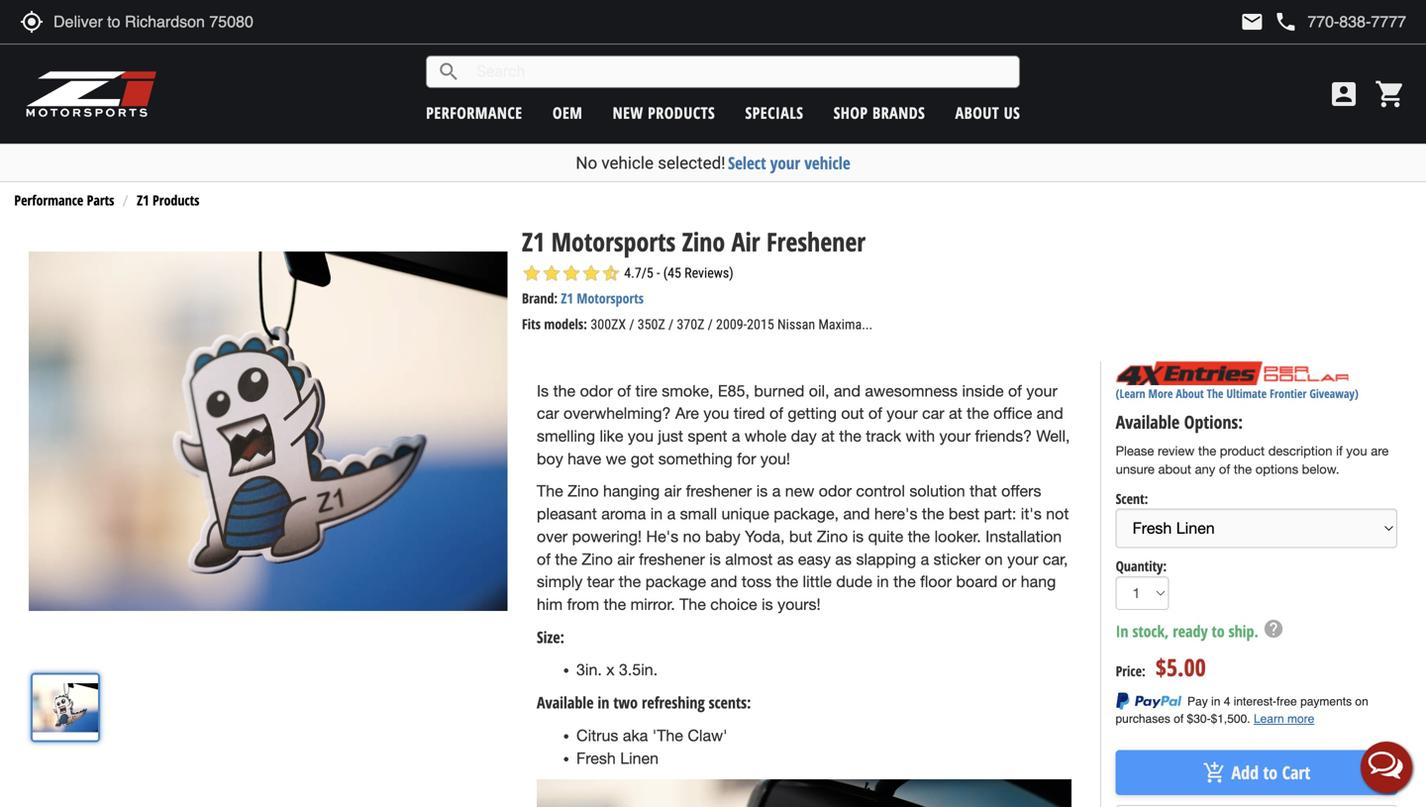 Task type: locate. For each thing, give the bounding box(es) containing it.
1 vertical spatial the
[[537, 482, 563, 500]]

0 horizontal spatial to
[[1212, 620, 1225, 642]]

2009-
[[716, 317, 747, 333]]

and up well,
[[1037, 404, 1063, 423]]

about
[[1158, 462, 1191, 477]]

track
[[866, 427, 901, 445]]

1 horizontal spatial you
[[704, 404, 729, 423]]

vehicle inside no vehicle selected! select your vehicle
[[602, 153, 654, 173]]

0 horizontal spatial in
[[598, 692, 610, 713]]

0 vertical spatial the
[[1207, 385, 1224, 402]]

you
[[704, 404, 729, 423], [628, 427, 654, 445], [1346, 443, 1367, 459]]

2 vertical spatial z1
[[561, 289, 573, 308]]

3 / from the left
[[708, 317, 713, 333]]

1 car from the left
[[537, 404, 559, 423]]

0 vertical spatial available
[[1116, 410, 1180, 434]]

in
[[650, 505, 663, 523], [877, 573, 889, 591], [598, 692, 610, 713]]

0 horizontal spatial available
[[537, 692, 594, 713]]

the
[[1207, 385, 1224, 402], [537, 482, 563, 500], [680, 595, 706, 614]]

day
[[791, 427, 817, 445]]

freshener up the small
[[686, 482, 752, 500]]

at right day
[[821, 427, 835, 445]]

the down tear
[[604, 595, 626, 614]]

the right tear
[[619, 573, 641, 591]]

2 horizontal spatial /
[[708, 317, 713, 333]]

your down installation
[[1007, 550, 1038, 568]]

description
[[1268, 443, 1333, 459]]

frontier
[[1270, 385, 1307, 402]]

1 horizontal spatial about
[[1176, 385, 1204, 402]]

0 horizontal spatial air
[[617, 550, 635, 568]]

new
[[613, 102, 643, 123], [785, 482, 815, 500]]

0 horizontal spatial you
[[628, 427, 654, 445]]

products
[[153, 191, 199, 210]]

freshener
[[686, 482, 752, 500], [639, 550, 705, 568]]

unique
[[722, 505, 769, 523]]

motorsports up star_half
[[551, 224, 676, 259]]

2 horizontal spatial the
[[1207, 385, 1224, 402]]

3in.
[[576, 661, 602, 679]]

air down powering!
[[617, 550, 635, 568]]

air
[[664, 482, 682, 500], [617, 550, 635, 568]]

oem link
[[553, 102, 583, 123]]

2 / from the left
[[669, 317, 674, 333]]

smelling
[[537, 427, 595, 445]]

z1 up models:
[[561, 289, 573, 308]]

1 as from the left
[[777, 550, 794, 568]]

maxima...
[[818, 317, 873, 333]]

the down "package"
[[680, 595, 706, 614]]

overwhelming?
[[564, 404, 671, 423]]

odor up overwhelming?
[[580, 382, 613, 400]]

0 vertical spatial freshener
[[686, 482, 752, 500]]

0 horizontal spatial new
[[613, 102, 643, 123]]

1 horizontal spatial new
[[785, 482, 815, 500]]

1 vertical spatial to
[[1263, 761, 1278, 785]]

the up options:
[[1207, 385, 1224, 402]]

available inside (learn more about the ultimate frontier giveaway) available options: please review the product description if you are unsure about any of the options below.
[[1116, 410, 1180, 434]]

0 horizontal spatial as
[[777, 550, 794, 568]]

of down burned
[[770, 404, 783, 423]]

quite
[[868, 527, 903, 546]]

looker.
[[935, 527, 981, 546]]

2 horizontal spatial z1
[[561, 289, 573, 308]]

from
[[567, 595, 599, 614]]

1 / from the left
[[629, 317, 634, 333]]

zino up tear
[[582, 550, 613, 568]]

a down you!
[[772, 482, 781, 500]]

available down 3in.
[[537, 692, 594, 713]]

vehicle right no
[[602, 153, 654, 173]]

vehicle down shop
[[805, 152, 850, 174]]

phone
[[1274, 10, 1298, 34]]

in up he's on the left
[[650, 505, 663, 523]]

odor up package,
[[819, 482, 852, 500]]

in left two
[[598, 692, 610, 713]]

0 horizontal spatial the
[[537, 482, 563, 500]]

mail phone
[[1240, 10, 1298, 34]]

office
[[994, 404, 1032, 423]]

and down control
[[843, 505, 870, 523]]

e85,
[[718, 382, 750, 400]]

2 vertical spatial the
[[680, 595, 706, 614]]

about left us
[[955, 102, 1000, 123]]

he's
[[646, 527, 679, 546]]

x
[[606, 661, 615, 679]]

dude
[[836, 573, 872, 591]]

2 star from the left
[[542, 264, 562, 283]]

2 horizontal spatial you
[[1346, 443, 1367, 459]]

over
[[537, 527, 568, 546]]

/ left the 350z
[[629, 317, 634, 333]]

1 horizontal spatial at
[[949, 404, 962, 423]]

new up package,
[[785, 482, 815, 500]]

of down over
[[537, 550, 551, 568]]

products
[[648, 102, 715, 123]]

air up the small
[[664, 482, 682, 500]]

your
[[770, 152, 800, 174], [1026, 382, 1058, 400], [887, 404, 918, 423], [940, 427, 971, 445], [1007, 550, 1038, 568]]

help
[[1263, 618, 1285, 640]]

about
[[955, 102, 1000, 123], [1176, 385, 1204, 402]]

1 vertical spatial z1
[[522, 224, 545, 259]]

1 star from the left
[[522, 264, 542, 283]]

you right if
[[1346, 443, 1367, 459]]

1 vertical spatial available
[[537, 692, 594, 713]]

your up office
[[1026, 382, 1058, 400]]

0 horizontal spatial z1
[[137, 191, 149, 210]]

in stock, ready to ship. help
[[1116, 618, 1285, 642]]

1 horizontal spatial the
[[680, 595, 706, 614]]

new left 'products'
[[613, 102, 643, 123]]

just
[[658, 427, 683, 445]]

z1 up brand:
[[522, 224, 545, 259]]

we
[[606, 450, 626, 468]]

shop
[[834, 102, 868, 123]]

scent:
[[1116, 489, 1148, 508]]

motorsports down star_half
[[577, 289, 644, 308]]

boy
[[537, 450, 563, 468]]

you up got
[[628, 427, 654, 445]]

account_box
[[1328, 78, 1360, 110]]

0 vertical spatial air
[[664, 482, 682, 500]]

/ right 370z
[[708, 317, 713, 333]]

a
[[732, 427, 740, 445], [772, 482, 781, 500], [667, 505, 676, 523], [921, 550, 929, 568]]

no
[[576, 153, 597, 173]]

not
[[1046, 505, 1069, 523]]

citrus
[[576, 726, 618, 745]]

of inside (learn more about the ultimate frontier giveaway) available options: please review the product description if you are unsure about any of the options below.
[[1219, 462, 1230, 477]]

slapping
[[856, 550, 916, 568]]

0 vertical spatial z1
[[137, 191, 149, 210]]

your right select
[[770, 152, 800, 174]]

new products
[[613, 102, 715, 123]]

as up the dude
[[835, 550, 852, 568]]

awesomness
[[865, 382, 958, 400]]

of up office
[[1008, 382, 1022, 400]]

friends?
[[975, 427, 1032, 445]]

price:
[[1116, 662, 1146, 680]]

as down but
[[777, 550, 794, 568]]

is down baby
[[709, 550, 721, 568]]

toss
[[742, 573, 772, 591]]

car down is
[[537, 404, 559, 423]]

1 horizontal spatial /
[[669, 317, 674, 333]]

and
[[834, 382, 861, 400], [1037, 404, 1063, 423], [843, 505, 870, 523], [711, 573, 737, 591]]

zino up 'easy' at the right bottom of the page
[[817, 527, 848, 546]]

1 horizontal spatial odor
[[819, 482, 852, 500]]

the up any
[[1198, 443, 1216, 459]]

0 horizontal spatial at
[[821, 427, 835, 445]]

2 vertical spatial in
[[598, 692, 610, 713]]

of left the tire
[[617, 382, 631, 400]]

1 horizontal spatial vehicle
[[805, 152, 850, 174]]

0 vertical spatial to
[[1212, 620, 1225, 642]]

about right more
[[1176, 385, 1204, 402]]

1 horizontal spatial as
[[835, 550, 852, 568]]

the down slapping
[[894, 573, 916, 591]]

out
[[841, 404, 864, 423]]

that
[[970, 482, 997, 500]]

claw'
[[688, 726, 728, 745]]

1 vertical spatial in
[[877, 573, 889, 591]]

_dsc7739.jpg image
[[537, 780, 1071, 807]]

him
[[537, 595, 563, 614]]

to right add
[[1263, 761, 1278, 785]]

a up floor at the right bottom of page
[[921, 550, 929, 568]]

giveaway)
[[1310, 385, 1359, 402]]

/ right the 350z
[[669, 317, 674, 333]]

phone link
[[1274, 10, 1406, 34]]

0 vertical spatial odor
[[580, 382, 613, 400]]

freshener up "package"
[[639, 550, 705, 568]]

your right with
[[940, 427, 971, 445]]

quantity:
[[1116, 557, 1167, 575]]

2015
[[747, 317, 774, 333]]

burned
[[754, 382, 805, 400]]

1 vertical spatial new
[[785, 482, 815, 500]]

to inside in stock, ready to ship. help
[[1212, 620, 1225, 642]]

0 horizontal spatial vehicle
[[602, 153, 654, 173]]

you up spent
[[704, 404, 729, 423]]

size:
[[537, 626, 564, 648]]

to left ship. on the bottom of the page
[[1212, 620, 1225, 642]]

car up with
[[922, 404, 945, 423]]

are
[[675, 404, 699, 423]]

offers
[[1001, 482, 1041, 500]]

a up for
[[732, 427, 740, 445]]

0 horizontal spatial odor
[[580, 382, 613, 400]]

0 horizontal spatial /
[[629, 317, 634, 333]]

at down inside
[[949, 404, 962, 423]]

the up pleasant
[[537, 482, 563, 500]]

z1 products link
[[137, 191, 199, 210]]

zino left air
[[682, 224, 725, 259]]

1 horizontal spatial in
[[650, 505, 663, 523]]

of right any
[[1219, 462, 1230, 477]]

1 vertical spatial odor
[[819, 482, 852, 500]]

0 horizontal spatial car
[[537, 404, 559, 423]]

about us link
[[955, 102, 1020, 123]]

product
[[1220, 443, 1265, 459]]

mail
[[1240, 10, 1264, 34]]

about inside (learn more about the ultimate frontier giveaway) available options: please review the product description if you are unsure about any of the options below.
[[1176, 385, 1204, 402]]

performance link
[[426, 102, 523, 123]]

available down more
[[1116, 410, 1180, 434]]

part:
[[984, 505, 1017, 523]]

1 horizontal spatial car
[[922, 404, 945, 423]]

is the odor of tire smoke, e85, burned oil, and awesomness inside of your car overwhelming? are you tired of getting out of your car at the office and smelling like you just spent a whole day at the track with your friends? well, boy have we got something for you!
[[537, 382, 1070, 468]]

in down slapping
[[877, 573, 889, 591]]

review
[[1158, 443, 1195, 459]]

1 horizontal spatial z1
[[522, 224, 545, 259]]

1 vertical spatial motorsports
[[577, 289, 644, 308]]

z1 left products
[[137, 191, 149, 210]]

solution
[[910, 482, 965, 500]]

add
[[1232, 761, 1259, 785]]

sticker
[[934, 550, 981, 568]]

2 as from the left
[[835, 550, 852, 568]]

fits
[[522, 315, 541, 333]]

0 horizontal spatial about
[[955, 102, 1000, 123]]

1 horizontal spatial to
[[1263, 761, 1278, 785]]

1 vertical spatial about
[[1176, 385, 1204, 402]]

to
[[1212, 620, 1225, 642], [1263, 761, 1278, 785]]

1 horizontal spatial available
[[1116, 410, 1180, 434]]

ultimate
[[1227, 385, 1267, 402]]

is down toss
[[762, 595, 773, 614]]



Task type: vqa. For each thing, say whether or not it's contained in the screenshot.
hang in the bottom of the page
yes



Task type: describe. For each thing, give the bounding box(es) containing it.
oem
[[553, 102, 583, 123]]

the down here's
[[908, 527, 930, 546]]

cart
[[1282, 761, 1311, 785]]

something
[[658, 450, 733, 468]]

performance
[[14, 191, 83, 210]]

smoke,
[[662, 382, 714, 400]]

if
[[1336, 443, 1343, 459]]

price: $5.00
[[1116, 651, 1206, 683]]

$5.00
[[1156, 651, 1206, 683]]

Search search field
[[461, 57, 1019, 87]]

of inside the zino hanging air freshener is a new odor control solution that offers pleasant aroma in a small unique package, and here's the best part: it's not over powering! he's no baby yoda, but zino is quite the looker. installation of the zino air freshener is almost as easy as slapping a sticker on your car, simply tear the package and toss the little dude in the floor board or hang him from the mirror. the choice is yours!
[[537, 550, 551, 568]]

scents:
[[709, 692, 751, 713]]

the up simply
[[555, 550, 577, 568]]

air
[[732, 224, 760, 259]]

powering!
[[572, 527, 642, 546]]

z1 for products
[[137, 191, 149, 210]]

performance parts
[[14, 191, 114, 210]]

but
[[789, 527, 812, 546]]

0 vertical spatial about
[[955, 102, 1000, 123]]

the down product
[[1234, 462, 1252, 477]]

4 star from the left
[[581, 264, 601, 283]]

it's
[[1021, 505, 1042, 523]]

z1 motorsports logo image
[[25, 69, 158, 119]]

you inside (learn more about the ultimate frontier giveaway) available options: please review the product description if you are unsure about any of the options below.
[[1346, 443, 1367, 459]]

zino up pleasant
[[568, 482, 599, 500]]

citrus aka 'the claw' fresh linen
[[576, 726, 728, 767]]

brand:
[[522, 289, 558, 308]]

the inside (learn more about the ultimate frontier giveaway) available options: please review the product description if you are unsure about any of the options below.
[[1207, 385, 1224, 402]]

add_shopping_cart
[[1203, 761, 1227, 785]]

add_shopping_cart add to cart
[[1203, 761, 1311, 785]]

0 vertical spatial in
[[650, 505, 663, 523]]

like
[[600, 427, 623, 445]]

of right out
[[869, 404, 882, 423]]

your down awesomness
[[887, 404, 918, 423]]

300zx
[[591, 317, 626, 333]]

hang
[[1021, 573, 1056, 591]]

brands
[[873, 102, 925, 123]]

control
[[856, 482, 905, 500]]

best
[[949, 505, 980, 523]]

aroma
[[601, 505, 646, 523]]

a up he's on the left
[[667, 505, 676, 523]]

oil,
[[809, 382, 830, 400]]

select
[[728, 152, 766, 174]]

specials link
[[745, 102, 804, 123]]

little
[[803, 573, 832, 591]]

almost
[[725, 550, 773, 568]]

1 vertical spatial freshener
[[639, 550, 705, 568]]

hanging
[[603, 482, 660, 500]]

whole
[[745, 427, 787, 445]]

more
[[1148, 385, 1173, 402]]

spent
[[688, 427, 727, 445]]

specials
[[745, 102, 804, 123]]

baby
[[705, 527, 741, 546]]

my_location
[[20, 10, 44, 34]]

a inside the is the odor of tire smoke, e85, burned oil, and awesomness inside of your car overwhelming? are you tired of getting out of your car at the office and smelling like you just spent a whole day at the track with your friends? well, boy have we got something for you!
[[732, 427, 740, 445]]

(learn more about the ultimate frontier giveaway) available options: please review the product description if you are unsure about any of the options below.
[[1116, 385, 1389, 477]]

star_half
[[601, 264, 621, 283]]

car,
[[1043, 550, 1068, 568]]

for
[[737, 450, 756, 468]]

is left quite
[[852, 527, 864, 546]]

and up choice
[[711, 573, 737, 591]]

have
[[568, 450, 601, 468]]

your inside the zino hanging air freshener is a new odor control solution that offers pleasant aroma in a small unique package, and here's the best part: it's not over powering! he's no baby yoda, but zino is quite the looker. installation of the zino air freshener is almost as easy as slapping a sticker on your car, simply tear the package and toss the little dude in the floor board or hang him from the mirror. the choice is yours!
[[1007, 550, 1038, 568]]

z1 for motorsports
[[522, 224, 545, 259]]

2 horizontal spatial in
[[877, 573, 889, 591]]

the down out
[[839, 427, 862, 445]]

inside
[[962, 382, 1004, 400]]

are
[[1371, 443, 1389, 459]]

simply
[[537, 573, 583, 591]]

installation
[[986, 527, 1062, 546]]

on
[[985, 550, 1003, 568]]

fresh
[[576, 749, 616, 767]]

floor
[[920, 573, 952, 591]]

1 vertical spatial at
[[821, 427, 835, 445]]

you!
[[761, 450, 790, 468]]

new inside the zino hanging air freshener is a new odor control solution that offers pleasant aroma in a small unique package, and here's the best part: it's not over powering! he's no baby yoda, but zino is quite the looker. installation of the zino air freshener is almost as easy as slapping a sticker on your car, simply tear the package and toss the little dude in the floor board or hang him from the mirror. the choice is yours!
[[785, 482, 815, 500]]

search
[[437, 60, 461, 84]]

0 vertical spatial motorsports
[[551, 224, 676, 259]]

easy
[[798, 550, 831, 568]]

3.5in.
[[619, 661, 658, 679]]

pleasant
[[537, 505, 597, 523]]

3in. x 3.5in.
[[576, 661, 658, 679]]

performance parts link
[[14, 191, 114, 210]]

is
[[537, 382, 549, 400]]

please
[[1116, 443, 1154, 459]]

and up out
[[834, 382, 861, 400]]

tire
[[635, 382, 657, 400]]

0 vertical spatial at
[[949, 404, 962, 423]]

(learn more about the ultimate frontier giveaway) link
[[1116, 385, 1359, 402]]

small
[[680, 505, 717, 523]]

performance
[[426, 102, 523, 123]]

us
[[1004, 102, 1020, 123]]

options:
[[1184, 410, 1243, 434]]

in
[[1116, 620, 1129, 642]]

the up yours!
[[776, 573, 798, 591]]

the down 'solution'
[[922, 505, 944, 523]]

1 vertical spatial air
[[617, 550, 635, 568]]

1 horizontal spatial air
[[664, 482, 682, 500]]

shopping_cart
[[1375, 78, 1406, 110]]

2 car from the left
[[922, 404, 945, 423]]

linen
[[620, 749, 659, 767]]

'the
[[652, 726, 683, 745]]

tired
[[734, 404, 765, 423]]

below.
[[1302, 462, 1340, 477]]

stock,
[[1133, 620, 1169, 642]]

0 vertical spatial new
[[613, 102, 643, 123]]

odor inside the zino hanging air freshener is a new odor control solution that offers pleasant aroma in a small unique package, and here's the best part: it's not over powering! he's no baby yoda, but zino is quite the looker. installation of the zino air freshener is almost as easy as slapping a sticker on your car, simply tear the package and toss the little dude in the floor board or hang him from the mirror. the choice is yours!
[[819, 482, 852, 500]]

the down inside
[[967, 404, 989, 423]]

any
[[1195, 462, 1216, 477]]

available in two refreshing scents:
[[537, 692, 751, 713]]

no
[[683, 527, 701, 546]]

odor inside the is the odor of tire smoke, e85, burned oil, and awesomness inside of your car overwhelming? are you tired of getting out of your car at the office and smelling like you just spent a whole day at the track with your friends? well, boy have we got something for you!
[[580, 382, 613, 400]]

the right is
[[553, 382, 576, 400]]

is up unique
[[756, 482, 768, 500]]

refreshing
[[642, 692, 705, 713]]

unsure
[[1116, 462, 1155, 477]]

3 star from the left
[[562, 264, 581, 283]]

zino inside z1 motorsports zino air freshener star star star star star_half 4.7/5 - (45 reviews) brand: z1 motorsports fits models: 300zx / 350z / 370z / 2009-2015 nissan maxima...
[[682, 224, 725, 259]]

board
[[956, 573, 998, 591]]



